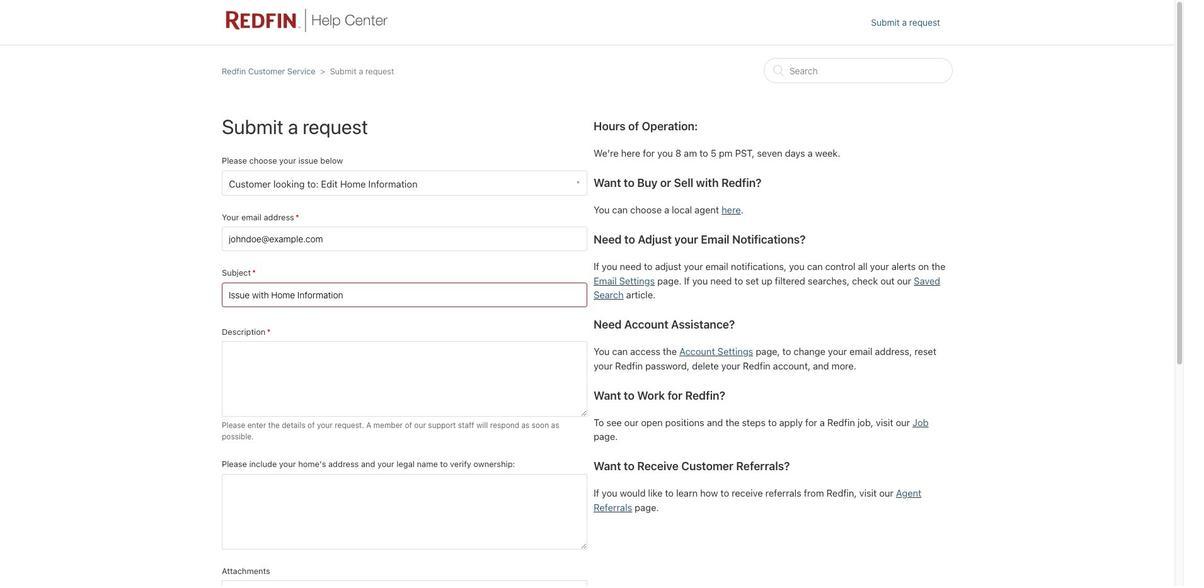 Task type: describe. For each thing, give the bounding box(es) containing it.
Search search field
[[764, 58, 953, 83]]



Task type: locate. For each thing, give the bounding box(es) containing it.
None search field
[[764, 58, 953, 83]]

None text field
[[222, 342, 587, 418]]

None text field
[[222, 227, 587, 252], [222, 283, 587, 308], [222, 475, 587, 550], [222, 227, 587, 252], [222, 283, 587, 308], [222, 475, 587, 550]]

logo image
[[222, 9, 392, 32]]

main content
[[0, 45, 1175, 587]]



